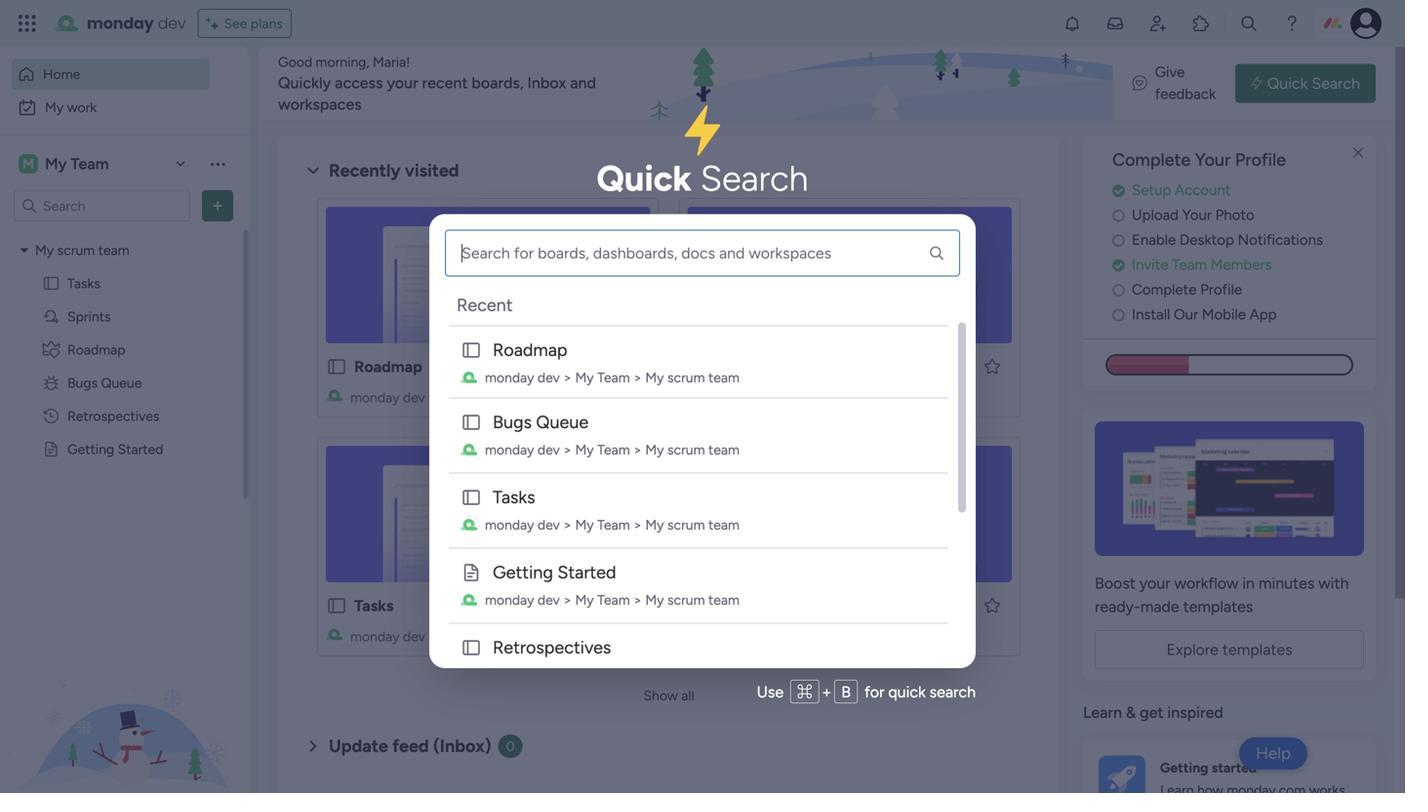 Task type: locate. For each thing, give the bounding box(es) containing it.
1 vertical spatial search
[[701, 158, 809, 200]]

check circle image up circle o icon
[[1113, 258, 1126, 273]]

2 horizontal spatial bugs
[[716, 358, 751, 376]]

getting started
[[67, 441, 163, 458], [493, 562, 617, 583], [716, 597, 829, 616]]

see plans
[[224, 15, 283, 32]]

retrospectives
[[67, 408, 159, 425], [493, 637, 611, 658]]

search up search for boards, dashboards, docs and workspaces search box
[[701, 158, 809, 200]]

1 horizontal spatial lottie animation element
[[640, 47, 1189, 121]]

1 horizontal spatial queue
[[536, 412, 589, 433]]

2 vertical spatial started
[[775, 597, 829, 616]]

v2 user feedback image
[[1133, 72, 1148, 94]]

search
[[930, 683, 976, 702]]

1 horizontal spatial list box
[[445, 322, 953, 794]]

quick search up search for boards, dashboards, docs and workspaces search box
[[597, 158, 809, 200]]

started
[[118, 441, 163, 458], [558, 562, 617, 583], [775, 597, 829, 616]]

complete up install
[[1133, 281, 1197, 299]]

2 circle o image from the top
[[1113, 233, 1126, 248]]

add to favorites image
[[621, 357, 641, 376], [983, 596, 1003, 616]]

1 vertical spatial check circle image
[[1113, 258, 1126, 273]]

notifications
[[1239, 231, 1324, 249]]

1 horizontal spatial started
[[558, 562, 617, 583]]

complete for complete profile
[[1133, 281, 1197, 299]]

feed
[[393, 736, 429, 757]]

0 horizontal spatial your
[[387, 74, 419, 92]]

queue inside quick search results list box
[[755, 358, 802, 376]]

0 horizontal spatial tasks
[[67, 275, 100, 292]]

recently visited
[[329, 160, 459, 181]]

explore templates
[[1167, 641, 1293, 659]]

1 horizontal spatial roadmap
[[354, 358, 423, 376]]

1 vertical spatial lottie animation element
[[0, 597, 249, 794]]

0 horizontal spatial quick search
[[597, 158, 809, 200]]

0 vertical spatial your
[[1196, 149, 1231, 170]]

1 horizontal spatial retrospectives
[[493, 637, 611, 658]]

my inside option
[[45, 99, 64, 116]]

check circle image for invite
[[1113, 258, 1126, 273]]

0 horizontal spatial add to favorites image
[[621, 596, 641, 616]]

1 circle o image from the top
[[1113, 208, 1126, 223]]

check circle image
[[1113, 183, 1126, 198], [1113, 258, 1126, 273]]

invite team members
[[1133, 256, 1273, 274]]

add to favorites image for bugs queue
[[983, 357, 1003, 376]]

2 horizontal spatial queue
[[755, 358, 802, 376]]

profile
[[1236, 149, 1287, 170], [1201, 281, 1243, 299]]

1 horizontal spatial your
[[1140, 574, 1171, 593]]

public board image
[[688, 356, 709, 378], [461, 487, 482, 508], [326, 596, 348, 617], [688, 596, 709, 617], [461, 637, 482, 659]]

0 vertical spatial retrospectives
[[67, 408, 159, 425]]

2 vertical spatial circle o image
[[1113, 308, 1126, 322]]

add to favorites image for roadmap
[[621, 357, 641, 376]]

close recently visited image
[[302, 159, 325, 183]]

setup account link
[[1113, 179, 1377, 201]]

1 vertical spatial circle o image
[[1113, 233, 1126, 248]]

profile up mobile
[[1201, 281, 1243, 299]]

circle o image left enable
[[1113, 233, 1126, 248]]

⌘
[[797, 683, 813, 702]]

option
[[0, 233, 249, 237]]

0 vertical spatial add to favorites image
[[983, 357, 1003, 376]]

dev
[[158, 12, 186, 34], [538, 369, 560, 386], [403, 390, 426, 406], [765, 390, 787, 406], [538, 442, 560, 458], [538, 517, 560, 533], [538, 592, 560, 609], [403, 629, 426, 645]]

plans
[[251, 15, 283, 32]]

members
[[1211, 256, 1273, 274]]

check circle image inside invite team members link
[[1113, 258, 1126, 273]]

1 horizontal spatial tasks
[[354, 597, 394, 616]]

0 vertical spatial tasks
[[67, 275, 100, 292]]

2 check circle image from the top
[[1113, 258, 1126, 273]]

quick up search for boards, dashboards, docs and workspaces search box
[[597, 158, 692, 200]]

profile up setup account link
[[1236, 149, 1287, 170]]

add to favorites image for tasks
[[621, 596, 641, 616]]

setup account
[[1133, 181, 1232, 199]]

team
[[71, 155, 109, 173], [1173, 256, 1208, 274], [598, 369, 630, 386], [463, 390, 496, 406], [825, 390, 857, 406], [598, 442, 630, 458], [598, 517, 630, 533], [598, 592, 630, 609], [463, 629, 496, 645]]

tasks
[[67, 275, 100, 292], [493, 487, 536, 508], [354, 597, 394, 616]]

0 vertical spatial started
[[118, 441, 163, 458]]

your for photo
[[1183, 206, 1213, 224]]

0 vertical spatial getting started
[[67, 441, 163, 458]]

your down maria!
[[387, 74, 419, 92]]

0 vertical spatial search
[[1312, 74, 1361, 93]]

2 horizontal spatial started
[[775, 597, 829, 616]]

bugs queue
[[716, 358, 802, 376], [67, 375, 142, 392], [493, 412, 589, 433]]

Search in workspace field
[[41, 195, 163, 217]]

1 horizontal spatial quick
[[1268, 74, 1309, 93]]

1 vertical spatial templates
[[1223, 641, 1293, 659]]

circle o image
[[1113, 208, 1126, 223], [1113, 233, 1126, 248], [1113, 308, 1126, 322]]

quick search inside "button"
[[1268, 74, 1361, 93]]

1 horizontal spatial bugs
[[493, 412, 532, 433]]

invite members image
[[1149, 14, 1169, 33]]

0 horizontal spatial getting started
[[67, 441, 163, 458]]

(inbox)
[[433, 736, 492, 757]]

1 vertical spatial quick search
[[597, 158, 809, 200]]

update feed (inbox)
[[329, 736, 492, 757]]

lottie animation element
[[640, 47, 1189, 121], [0, 597, 249, 794]]

help image
[[1283, 14, 1302, 33]]

quick search button
[[1236, 64, 1377, 103]]

in
[[1243, 574, 1256, 593]]

list box
[[0, 230, 249, 730], [445, 322, 953, 794]]

0 vertical spatial quick search
[[1268, 74, 1361, 93]]

account
[[1176, 181, 1232, 199]]

b
[[842, 683, 851, 702]]

2 vertical spatial tasks
[[354, 597, 394, 616]]

3 circle o image from the top
[[1113, 308, 1126, 322]]

2 horizontal spatial getting started
[[716, 597, 829, 616]]

update
[[329, 736, 388, 757]]

monday
[[87, 12, 154, 34], [485, 369, 534, 386], [351, 390, 400, 406], [712, 390, 761, 406], [485, 442, 534, 458], [485, 517, 534, 533], [485, 592, 534, 609], [351, 629, 400, 645]]

your up account
[[1196, 149, 1231, 170]]

complete up setup
[[1113, 149, 1191, 170]]

your inside "good morning, maria! quickly access your recent boards, inbox and workspaces"
[[387, 74, 419, 92]]

0 horizontal spatial lottie animation element
[[0, 597, 249, 794]]

1 horizontal spatial getting started
[[493, 562, 617, 583]]

dapulse x slim image
[[1347, 142, 1371, 165]]

scrum
[[57, 242, 95, 259], [668, 369, 705, 386], [533, 390, 571, 406], [895, 390, 932, 406], [668, 442, 705, 458], [668, 517, 705, 533], [668, 592, 705, 609], [533, 629, 571, 645]]

quickly
[[278, 74, 331, 92]]

home link
[[12, 59, 210, 90]]

2 horizontal spatial roadmap
[[493, 340, 568, 361]]

give
[[1156, 63, 1186, 81]]

workspace selection element
[[19, 152, 112, 176]]

0 horizontal spatial list box
[[0, 230, 249, 730]]

your down account
[[1183, 206, 1213, 224]]

1 vertical spatial quick
[[597, 158, 692, 200]]

1 check circle image from the top
[[1113, 183, 1126, 198]]

bugs inside quick search results list box
[[716, 358, 751, 376]]

0 vertical spatial quick
[[1268, 74, 1309, 93]]

check circle image left setup
[[1113, 183, 1126, 198]]

inspired
[[1168, 704, 1224, 722]]

0 vertical spatial check circle image
[[1113, 183, 1126, 198]]

0 horizontal spatial search
[[701, 158, 809, 200]]

circle o image inside install our mobile app link
[[1113, 308, 1126, 322]]

complete
[[1113, 149, 1191, 170], [1133, 281, 1197, 299]]

quick search
[[1268, 74, 1361, 93], [597, 158, 809, 200]]

invite
[[1133, 256, 1169, 274]]

0 vertical spatial add to favorites image
[[621, 357, 641, 376]]

get
[[1140, 704, 1164, 722]]

open update feed (inbox) image
[[302, 735, 325, 759]]

my team
[[45, 155, 109, 173]]

None search field
[[445, 230, 961, 277]]

good morning, maria! quickly access your recent boards, inbox and workspaces
[[278, 54, 596, 114]]

1 vertical spatial your
[[1183, 206, 1213, 224]]

1 vertical spatial retrospectives
[[493, 637, 611, 658]]

&
[[1127, 704, 1137, 722]]

complete for complete your profile
[[1113, 149, 1191, 170]]

circle o image down circle o icon
[[1113, 308, 1126, 322]]

inbox
[[528, 74, 567, 92]]

circle o image left upload on the top of the page
[[1113, 208, 1126, 223]]

mobile
[[1203, 306, 1247, 323]]

public board image inside retrospectives link
[[461, 637, 482, 659]]

all
[[682, 688, 695, 704]]

select product image
[[18, 14, 37, 33]]

my work link
[[12, 92, 210, 123]]

your up made
[[1140, 574, 1171, 593]]

getting started link
[[679, 437, 1021, 657]]

minutes
[[1259, 574, 1315, 593]]

0 vertical spatial templates
[[1184, 598, 1254, 616]]

templates right explore
[[1223, 641, 1293, 659]]

add to favorites image
[[983, 357, 1003, 376], [621, 596, 641, 616]]

>
[[564, 369, 572, 386], [634, 369, 642, 386], [429, 390, 437, 406], [499, 390, 508, 406], [791, 390, 799, 406], [861, 390, 869, 406], [564, 442, 572, 458], [634, 442, 642, 458], [564, 517, 572, 533], [634, 517, 642, 533], [564, 592, 572, 609], [634, 592, 642, 609], [429, 629, 437, 645], [499, 629, 508, 645]]

notifications image
[[1063, 14, 1083, 33]]

search inside "button"
[[1312, 74, 1361, 93]]

2 horizontal spatial tasks
[[493, 487, 536, 508]]

queue
[[755, 358, 802, 376], [101, 375, 142, 392], [536, 412, 589, 433]]

complete your profile
[[1113, 149, 1287, 170]]

search
[[1312, 74, 1361, 93], [701, 158, 809, 200]]

1 horizontal spatial bugs queue
[[493, 412, 589, 433]]

workspaces
[[278, 95, 362, 114]]

1 vertical spatial add to favorites image
[[983, 596, 1003, 616]]

search down maria williams image
[[1312, 74, 1361, 93]]

1 vertical spatial complete
[[1133, 281, 1197, 299]]

1 vertical spatial your
[[1140, 574, 1171, 593]]

my
[[45, 99, 64, 116], [45, 155, 67, 173], [35, 242, 54, 259], [576, 369, 594, 386], [646, 369, 664, 386], [441, 390, 460, 406], [511, 390, 530, 406], [803, 390, 821, 406], [873, 390, 891, 406], [576, 442, 594, 458], [646, 442, 664, 458], [576, 517, 594, 533], [646, 517, 664, 533], [576, 592, 594, 609], [646, 592, 664, 609], [441, 629, 460, 645], [511, 629, 530, 645]]

circle o image for upload
[[1113, 208, 1126, 223]]

2 vertical spatial getting started
[[716, 597, 829, 616]]

templates
[[1184, 598, 1254, 616], [1223, 641, 1293, 659]]

learn
[[1084, 704, 1123, 722]]

my inside workspace selection element
[[45, 155, 67, 173]]

quick right v2 bolt switch image
[[1268, 74, 1309, 93]]

public board image for bugs queue add to favorites icon
[[688, 356, 709, 378]]

boost
[[1095, 574, 1136, 593]]

0 horizontal spatial retrospectives
[[67, 408, 159, 425]]

lottie animation image
[[0, 597, 249, 794]]

0 vertical spatial circle o image
[[1113, 208, 1126, 223]]

learn & get inspired
[[1084, 704, 1224, 722]]

quick search right v2 bolt switch image
[[1268, 74, 1361, 93]]

1 horizontal spatial add to favorites image
[[983, 357, 1003, 376]]

0 horizontal spatial add to favorites image
[[621, 357, 641, 376]]

1 vertical spatial add to favorites image
[[621, 596, 641, 616]]

circle o image inside upload your photo link
[[1113, 208, 1126, 223]]

1 horizontal spatial quick search
[[1268, 74, 1361, 93]]

1 horizontal spatial search
[[1312, 74, 1361, 93]]

quick
[[1268, 74, 1309, 93], [597, 158, 692, 200]]

check circle image inside setup account link
[[1113, 183, 1126, 198]]

upload your photo
[[1133, 206, 1255, 224]]

your
[[1196, 149, 1231, 170], [1183, 206, 1213, 224]]

0 vertical spatial complete
[[1113, 149, 1191, 170]]

public board image
[[42, 274, 61, 293], [461, 340, 482, 361], [326, 356, 348, 378], [461, 412, 482, 433], [42, 440, 61, 459], [461, 562, 482, 584]]

made
[[1141, 598, 1180, 616]]

1 vertical spatial tasks
[[493, 487, 536, 508]]

getting
[[67, 441, 114, 458], [493, 562, 553, 583], [716, 597, 771, 616], [1161, 760, 1209, 777]]

circle o image inside enable desktop notifications link
[[1113, 233, 1126, 248]]

templates down workflow
[[1184, 598, 1254, 616]]

0 vertical spatial your
[[387, 74, 419, 92]]

work
[[67, 99, 97, 116]]

1 horizontal spatial add to favorites image
[[983, 596, 1003, 616]]

public board image inside getting started link
[[688, 596, 709, 617]]

templates inside button
[[1223, 641, 1293, 659]]

2 horizontal spatial bugs queue
[[716, 358, 802, 376]]

quick
[[889, 683, 926, 702]]



Task type: vqa. For each thing, say whether or not it's contained in the screenshot.
dapulse numbers column image
no



Task type: describe. For each thing, give the bounding box(es) containing it.
retrospectives link
[[445, 623, 953, 698]]

see plans button
[[198, 9, 292, 38]]

1 vertical spatial getting started
[[493, 562, 617, 583]]

use
[[757, 683, 784, 702]]

list box containing my scrum team
[[0, 230, 249, 730]]

explore
[[1167, 641, 1219, 659]]

maria!
[[373, 54, 410, 70]]

started inside quick search results list box
[[775, 597, 829, 616]]

home
[[43, 66, 80, 83]]

0 horizontal spatial queue
[[101, 375, 142, 392]]

show all button
[[636, 681, 703, 712]]

caret down image
[[21, 244, 28, 257]]

visited
[[405, 160, 459, 181]]

search everything image
[[1240, 14, 1259, 33]]

invite team members link
[[1113, 254, 1377, 276]]

0 horizontal spatial started
[[118, 441, 163, 458]]

my scrum team
[[35, 242, 129, 259]]

morning,
[[316, 54, 370, 70]]

install our mobile app
[[1133, 306, 1278, 323]]

workspace image
[[19, 153, 38, 175]]

getting started element
[[1084, 740, 1377, 794]]

1 vertical spatial profile
[[1201, 281, 1243, 299]]

quick search results list box
[[302, 183, 1037, 681]]

circle o image for enable
[[1113, 233, 1126, 248]]

circle o image
[[1113, 283, 1126, 298]]

explore templates button
[[1095, 631, 1365, 670]]

0 horizontal spatial bugs
[[67, 375, 98, 392]]

0 vertical spatial lottie animation element
[[640, 47, 1189, 121]]

Search for boards, dashboards, docs and workspaces search field
[[445, 230, 961, 277]]

boost your workflow in minutes with ready-made templates
[[1095, 574, 1350, 616]]

help button
[[1240, 738, 1308, 770]]

your inside boost your workflow in minutes with ready-made templates
[[1140, 574, 1171, 593]]

app
[[1250, 306, 1278, 323]]

search image
[[928, 244, 946, 262]]

apps image
[[1192, 14, 1212, 33]]

templates image image
[[1101, 422, 1359, 556]]

inbox image
[[1106, 14, 1126, 33]]

0
[[506, 739, 515, 755]]

recent
[[457, 295, 513, 316]]

upload
[[1133, 206, 1179, 224]]

0 horizontal spatial quick
[[597, 158, 692, 200]]

show
[[644, 688, 678, 704]]

photo
[[1216, 206, 1255, 224]]

+
[[822, 683, 832, 702]]

home option
[[12, 59, 210, 90]]

m
[[23, 156, 34, 172]]

getting inside quick search results list box
[[716, 597, 771, 616]]

setup
[[1133, 181, 1172, 199]]

install our mobile app link
[[1113, 304, 1377, 326]]

public board image for add to favorites icon for tasks
[[326, 596, 348, 617]]

with
[[1319, 574, 1350, 593]]

give feedback
[[1156, 63, 1217, 103]]

quick inside "button"
[[1268, 74, 1309, 93]]

list box containing roadmap
[[445, 322, 953, 794]]

add to favorites image for getting started
[[983, 596, 1003, 616]]

enable desktop notifications
[[1133, 231, 1324, 249]]

enable desktop notifications link
[[1113, 229, 1377, 251]]

v2 bolt switch image
[[1252, 73, 1263, 94]]

maria williams image
[[1351, 8, 1382, 39]]

templates inside boost your workflow in minutes with ready-made templates
[[1184, 598, 1254, 616]]

team inside workspace selection element
[[71, 155, 109, 173]]

and
[[570, 74, 596, 92]]

enable
[[1133, 231, 1177, 249]]

access
[[335, 74, 383, 92]]

getting started inside quick search results list box
[[716, 597, 829, 616]]

desktop
[[1180, 231, 1235, 249]]

complete profile
[[1133, 281, 1243, 299]]

0 vertical spatial profile
[[1236, 149, 1287, 170]]

good
[[278, 54, 313, 70]]

0 horizontal spatial roadmap
[[67, 342, 125, 358]]

1 vertical spatial started
[[558, 562, 617, 583]]

install
[[1133, 306, 1171, 323]]

complete profile link
[[1113, 279, 1377, 301]]

roadmap inside quick search results list box
[[354, 358, 423, 376]]

public board image for add to favorites image for getting started
[[688, 596, 709, 617]]

bugs queue inside quick search results list box
[[716, 358, 802, 376]]

monday dev
[[87, 12, 186, 34]]

started
[[1212, 760, 1258, 777]]

workflow
[[1175, 574, 1239, 593]]

help
[[1257, 744, 1292, 764]]

0 horizontal spatial bugs queue
[[67, 375, 142, 392]]

check circle image for setup
[[1113, 183, 1126, 198]]

ready-
[[1095, 598, 1141, 616]]

use ⌘ + b for quick search
[[757, 683, 976, 702]]

recent
[[422, 74, 468, 92]]

for
[[865, 683, 885, 702]]

see
[[224, 15, 247, 32]]

feedback
[[1156, 85, 1217, 103]]

sprints
[[67, 309, 111, 325]]

boards,
[[472, 74, 524, 92]]

our
[[1175, 306, 1199, 323]]

getting started
[[1161, 760, 1258, 777]]

my work option
[[12, 92, 210, 123]]

tasks inside quick search results list box
[[354, 597, 394, 616]]

upload your photo link
[[1113, 204, 1377, 226]]

recently
[[329, 160, 401, 181]]

your for profile
[[1196, 149, 1231, 170]]

my work
[[45, 99, 97, 116]]

show all
[[644, 688, 695, 704]]

circle o image for install
[[1113, 308, 1126, 322]]



